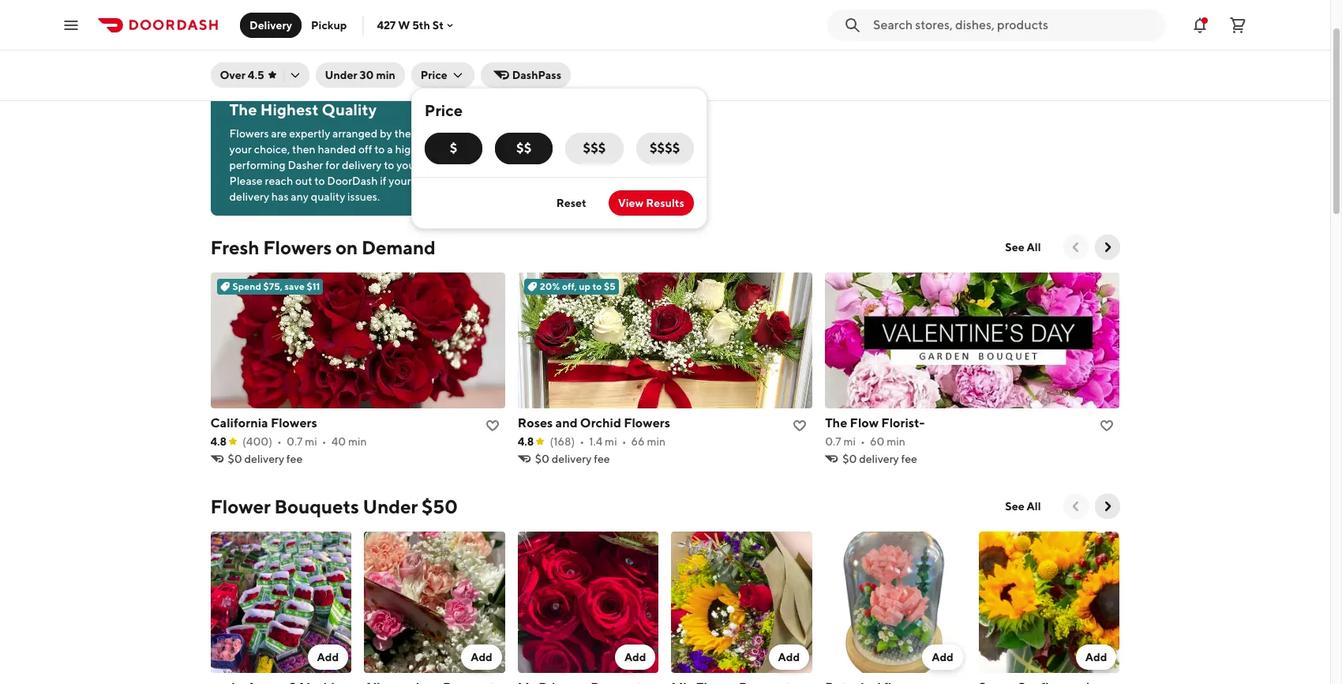 Task type: vqa. For each thing, say whether or not it's contained in the screenshot.
topmost New
no



Task type: locate. For each thing, give the bounding box(es) containing it.
$50
[[422, 495, 458, 517]]

flowers
[[229, 127, 269, 140], [263, 236, 332, 258], [271, 415, 317, 430], [624, 415, 671, 430]]

flowers inside flowers are expertly arranged by the florist of your choice, then handed off to a high performing dasher for delivery to your door. please reach out to doordash if your flower delivery has any quality issues.
[[229, 127, 269, 140]]

all
[[1027, 241, 1041, 254], [1027, 500, 1041, 513]]

over 4.5
[[220, 69, 264, 81]]

flowers up • 0.7 mi • 40 min
[[271, 415, 317, 430]]

your down high
[[397, 159, 419, 171]]

choice,
[[254, 143, 290, 156]]

min right 40
[[348, 435, 367, 448]]

3 fee from the left
[[902, 453, 918, 465]]

flowers inside fresh flowers on demand link
[[263, 236, 332, 258]]

under left 30
[[325, 69, 358, 81]]

fee
[[287, 453, 303, 465], [594, 453, 610, 465], [902, 453, 918, 465]]

$​0 for california
[[228, 453, 242, 465]]

2 vertical spatial your
[[389, 175, 411, 187]]

3 $​0 delivery fee from the left
[[843, 453, 918, 465]]

1 see all from the top
[[1006, 241, 1041, 254]]

fresh flowers on demand link
[[211, 235, 436, 260]]

roses and orchid flowers
[[518, 415, 671, 430]]

1 vertical spatial under
[[363, 495, 418, 517]]

$​0 down the flow florist- 0.7 mi • 60 min
[[843, 453, 857, 465]]

flowers up "66"
[[624, 415, 671, 430]]

to right out on the left of page
[[315, 175, 325, 187]]

1 vertical spatial the
[[826, 415, 848, 430]]

your up performing
[[229, 143, 252, 156]]

mi left 40
[[305, 435, 317, 448]]

your right if
[[389, 175, 411, 187]]

1 fee from the left
[[287, 453, 303, 465]]

$​0 delivery fee
[[228, 453, 303, 465], [535, 453, 610, 465], [843, 453, 918, 465]]

60
[[870, 435, 885, 448]]

0 vertical spatial under
[[325, 69, 358, 81]]

0 horizontal spatial 0.7
[[287, 435, 303, 448]]

delivery for the flow florist-
[[860, 453, 899, 465]]

roses
[[518, 415, 553, 430]]

and
[[556, 415, 578, 430]]

quality
[[322, 100, 377, 118]]

mi down the "flow"
[[844, 435, 856, 448]]

see all for fresh flowers on demand
[[1006, 241, 1041, 254]]

reach
[[265, 175, 293, 187]]

mi
[[305, 435, 317, 448], [605, 435, 617, 448], [844, 435, 856, 448]]

1 mi from the left
[[305, 435, 317, 448]]

1 horizontal spatial $​0 delivery fee
[[535, 453, 610, 465]]

delivery for california flowers
[[244, 453, 284, 465]]

0 horizontal spatial 4.8
[[211, 435, 227, 448]]

2 $​0 from the left
[[535, 453, 550, 465]]

• inside the flow florist- 0.7 mi • 60 min
[[861, 435, 866, 448]]

delivery down (400)
[[244, 453, 284, 465]]

1 4.8 from the left
[[211, 435, 227, 448]]

to
[[375, 143, 385, 156], [384, 159, 394, 171], [315, 175, 325, 187], [593, 280, 602, 292]]

see
[[1006, 241, 1025, 254], [1006, 500, 1025, 513]]

orchid
[[580, 415, 622, 430]]

flower bouquets under $50
[[211, 495, 458, 517]]

1 horizontal spatial 4.8
[[518, 435, 534, 448]]

$$
[[517, 141, 532, 156]]

0 horizontal spatial $​0
[[228, 453, 242, 465]]

1 vertical spatial see all
[[1006, 500, 1041, 513]]

on
[[336, 236, 358, 258]]

the down 'over 4.5'
[[229, 100, 257, 118]]

under 30 min button
[[316, 62, 405, 88]]

add
[[317, 651, 339, 663], [471, 651, 493, 663], [625, 651, 647, 663], [778, 651, 800, 663], [932, 651, 954, 663], [1086, 651, 1108, 663]]

california flowers
[[211, 415, 317, 430]]

under
[[325, 69, 358, 81], [363, 495, 418, 517]]

5 • from the left
[[861, 435, 866, 448]]

min right 30
[[376, 69, 396, 81]]

2 horizontal spatial $​0
[[843, 453, 857, 465]]

over 4.5 button
[[211, 62, 309, 88]]

0 horizontal spatial under
[[325, 69, 358, 81]]

427 w 5th st button
[[377, 19, 456, 31]]

3 • from the left
[[580, 435, 585, 448]]

a
[[387, 143, 393, 156]]

2 all from the top
[[1027, 500, 1041, 513]]

fee down • 0.7 mi • 40 min
[[287, 453, 303, 465]]

to down 'a'
[[384, 159, 394, 171]]

0.7 down california flowers
[[287, 435, 303, 448]]

0.7 left "60"
[[826, 435, 842, 448]]

previous button of carousel image left next button of carousel image
[[1068, 239, 1084, 255]]

doordash
[[327, 175, 378, 187]]

0 vertical spatial previous button of carousel image
[[1068, 239, 1084, 255]]

$​0 delivery fee down (400)
[[228, 453, 303, 465]]

• right (400)
[[277, 435, 282, 448]]

• left 1.4
[[580, 435, 585, 448]]

price down st
[[421, 69, 448, 81]]

$​0 down roses
[[535, 453, 550, 465]]

$​0
[[228, 453, 242, 465], [535, 453, 550, 465], [843, 453, 857, 465]]

2 previous button of carousel image from the top
[[1068, 498, 1084, 514]]

flower
[[211, 495, 271, 517]]

1 horizontal spatial $​0
[[535, 453, 550, 465]]

• left 40
[[322, 435, 327, 448]]

price up of
[[425, 101, 463, 119]]

dashpass
[[512, 69, 562, 81]]

if
[[380, 175, 387, 187]]

0 vertical spatial price
[[421, 69, 448, 81]]

all left next button of carousel image
[[1027, 241, 1041, 254]]

1 horizontal spatial fee
[[594, 453, 610, 465]]

delivery
[[250, 19, 292, 31]]

see all
[[1006, 241, 1041, 254], [1006, 500, 1041, 513]]

0 vertical spatial see all link
[[996, 235, 1051, 260]]

1 vertical spatial see
[[1006, 500, 1025, 513]]

any
[[291, 190, 309, 203]]

1 horizontal spatial 0.7
[[826, 435, 842, 448]]

1.4
[[589, 435, 603, 448]]

0 vertical spatial all
[[1027, 241, 1041, 254]]

4.8
[[211, 435, 227, 448], [518, 435, 534, 448]]

1 add from the left
[[317, 651, 339, 663]]

handed
[[318, 143, 356, 156]]

0.7
[[287, 435, 303, 448], [826, 435, 842, 448]]

delivery down "60"
[[860, 453, 899, 465]]

performing
[[229, 159, 286, 171]]

delivery down (168)
[[552, 453, 592, 465]]

fee down 1.4
[[594, 453, 610, 465]]

the for the highest quality
[[229, 100, 257, 118]]

demand
[[362, 236, 436, 258]]

2 horizontal spatial $​0 delivery fee
[[843, 453, 918, 465]]

see for flower bouquets under $50
[[1006, 500, 1025, 513]]

mi right 1.4
[[605, 435, 617, 448]]

2 horizontal spatial fee
[[902, 453, 918, 465]]

0 horizontal spatial the
[[229, 100, 257, 118]]

previous button of carousel image
[[1068, 239, 1084, 255], [1068, 498, 1084, 514]]

delivery
[[342, 159, 382, 171], [229, 190, 269, 203], [244, 453, 284, 465], [552, 453, 592, 465], [860, 453, 899, 465]]

• left "66"
[[622, 435, 627, 448]]

open menu image
[[62, 15, 81, 34]]

2 see all link from the top
[[996, 494, 1051, 519]]

3 $​0 from the left
[[843, 453, 857, 465]]

2 see from the top
[[1006, 500, 1025, 513]]

4.8 down roses
[[518, 435, 534, 448]]

2 horizontal spatial mi
[[844, 435, 856, 448]]

427 w 5th st
[[377, 19, 444, 31]]

min right "66"
[[647, 435, 666, 448]]

1 0.7 from the left
[[287, 435, 303, 448]]

0 horizontal spatial $​0 delivery fee
[[228, 453, 303, 465]]

2 mi from the left
[[605, 435, 617, 448]]

2 $​0 delivery fee from the left
[[535, 453, 610, 465]]

the left the "flow"
[[826, 415, 848, 430]]

dasher
[[288, 159, 323, 171]]

min
[[376, 69, 396, 81], [348, 435, 367, 448], [647, 435, 666, 448], [887, 435, 906, 448]]

2 0.7 from the left
[[826, 435, 842, 448]]

quality
[[311, 190, 345, 203]]

3 add from the left
[[625, 651, 647, 663]]

0 vertical spatial see all
[[1006, 241, 1041, 254]]

1 vertical spatial see all link
[[996, 494, 1051, 519]]

delivery button
[[240, 12, 302, 38]]

add button
[[308, 644, 348, 670], [308, 644, 348, 670], [461, 644, 502, 670], [461, 644, 502, 670], [615, 644, 656, 670], [769, 644, 810, 670], [923, 644, 964, 670], [923, 644, 964, 670], [1077, 644, 1117, 670], [1077, 644, 1117, 670]]

0 vertical spatial see
[[1006, 241, 1025, 254]]

3 mi from the left
[[844, 435, 856, 448]]

2 fee from the left
[[594, 453, 610, 465]]

under left $50
[[363, 495, 418, 517]]

0 horizontal spatial fee
[[287, 453, 303, 465]]

mi for and
[[605, 435, 617, 448]]

1 see from the top
[[1006, 241, 1025, 254]]

1 horizontal spatial the
[[826, 415, 848, 430]]

$​0 delivery fee for and
[[535, 453, 610, 465]]

$​0 delivery fee down (168)
[[535, 453, 610, 465]]

2 4.8 from the left
[[518, 435, 534, 448]]

4.8 down california
[[211, 435, 227, 448]]

delivery down off
[[342, 159, 382, 171]]

the for the flow florist- 0.7 mi • 60 min
[[826, 415, 848, 430]]

1 horizontal spatial mi
[[605, 435, 617, 448]]

Store search: begin typing to search for stores available on DoorDash text field
[[874, 16, 1156, 34]]

$$$
[[583, 141, 606, 156]]

•
[[277, 435, 282, 448], [322, 435, 327, 448], [580, 435, 585, 448], [622, 435, 627, 448], [861, 435, 866, 448]]

$​0 down california
[[228, 453, 242, 465]]

all left next button of carousel icon
[[1027, 500, 1041, 513]]

1 all from the top
[[1027, 241, 1041, 254]]

0 vertical spatial the
[[229, 100, 257, 118]]

out
[[295, 175, 312, 187]]

min right "60"
[[887, 435, 906, 448]]

0 horizontal spatial mi
[[305, 435, 317, 448]]

1 see all link from the top
[[996, 235, 1051, 260]]

1 $​0 delivery fee from the left
[[228, 453, 303, 465]]

save
[[285, 280, 305, 292]]

previous button of carousel image left next button of carousel icon
[[1068, 498, 1084, 514]]

• left "60"
[[861, 435, 866, 448]]

1 vertical spatial all
[[1027, 500, 1041, 513]]

1 previous button of carousel image from the top
[[1068, 239, 1084, 255]]

flowers up the choice,
[[229, 127, 269, 140]]

fresh flowers on demand
[[211, 236, 436, 258]]

to right up
[[593, 280, 602, 292]]

fee for and
[[594, 453, 610, 465]]

5 add from the left
[[932, 651, 954, 663]]

4.8 for roses and orchid flowers
[[518, 435, 534, 448]]

$5
[[604, 280, 616, 292]]

2 see all from the top
[[1006, 500, 1041, 513]]

1 vertical spatial previous button of carousel image
[[1068, 498, 1084, 514]]

spend $75, save $11
[[233, 280, 320, 292]]

20%
[[540, 280, 560, 292]]

all for $50
[[1027, 500, 1041, 513]]

5th
[[412, 19, 430, 31]]

$$$$ button
[[636, 133, 694, 164]]

2 • from the left
[[322, 435, 327, 448]]

$​0 delivery fee down "60"
[[843, 453, 918, 465]]

of
[[445, 127, 455, 140]]

1 $​0 from the left
[[228, 453, 242, 465]]

flowers up save
[[263, 236, 332, 258]]

mi inside the flow florist- 0.7 mi • 60 min
[[844, 435, 856, 448]]

4.8 for california flowers
[[211, 435, 227, 448]]

expertly
[[289, 127, 330, 140]]

0.7 inside the flow florist- 0.7 mi • 60 min
[[826, 435, 842, 448]]

the inside the flow florist- 0.7 mi • 60 min
[[826, 415, 848, 430]]

up
[[579, 280, 591, 292]]

under 30 min
[[325, 69, 396, 81]]

fee down florist-
[[902, 453, 918, 465]]

min inside the flow florist- 0.7 mi • 60 min
[[887, 435, 906, 448]]



Task type: describe. For each thing, give the bounding box(es) containing it.
door.
[[421, 159, 447, 171]]

fresh
[[211, 236, 260, 258]]

view results
[[618, 197, 685, 209]]

please
[[229, 175, 263, 187]]

66
[[632, 435, 645, 448]]

to left 'a'
[[375, 143, 385, 156]]

price inside button
[[421, 69, 448, 81]]

$
[[450, 141, 458, 156]]

$75,
[[263, 280, 283, 292]]

0 items, open order cart image
[[1229, 15, 1248, 34]]

st
[[433, 19, 444, 31]]

next button of carousel image
[[1100, 498, 1116, 514]]

florist-
[[882, 415, 925, 430]]

$11
[[307, 280, 320, 292]]

spend
[[233, 280, 261, 292]]

california
[[211, 415, 268, 430]]

min inside button
[[376, 69, 396, 81]]

mi for flowers
[[305, 435, 317, 448]]

40
[[332, 435, 346, 448]]

2 add from the left
[[471, 651, 493, 663]]

$$$$
[[650, 141, 680, 156]]

delivery for roses and orchid flowers
[[552, 453, 592, 465]]

(400)
[[243, 435, 273, 448]]

$$ button
[[495, 133, 553, 164]]

1 • from the left
[[277, 435, 282, 448]]

price button
[[411, 62, 475, 88]]

bouquets
[[274, 495, 359, 517]]

4 add from the left
[[778, 651, 800, 663]]

reset
[[557, 197, 587, 209]]

$$$ button
[[566, 133, 624, 164]]

$ button
[[425, 133, 483, 164]]

4.5
[[248, 69, 264, 81]]

fee for flowers
[[287, 453, 303, 465]]

see all link for demand
[[996, 235, 1051, 260]]

427
[[377, 19, 396, 31]]

$​0 for roses
[[535, 453, 550, 465]]

for
[[326, 159, 340, 171]]

pickup button
[[302, 12, 357, 38]]

are
[[271, 127, 287, 140]]

• 0.7 mi • 40 min
[[277, 435, 367, 448]]

(168)
[[550, 435, 575, 448]]

dashpass button
[[481, 62, 571, 88]]

off,
[[562, 280, 577, 292]]

see for fresh flowers on demand
[[1006, 241, 1025, 254]]

highest
[[261, 100, 319, 118]]

the highest quality
[[229, 100, 377, 118]]

florist
[[414, 127, 442, 140]]

0 vertical spatial your
[[229, 143, 252, 156]]

the
[[395, 127, 412, 140]]

high
[[395, 143, 418, 156]]

1 vertical spatial price
[[425, 101, 463, 119]]

then
[[292, 143, 316, 156]]

next button of carousel image
[[1100, 239, 1116, 255]]

reset button
[[547, 190, 596, 216]]

flower bouquets under $50 link
[[211, 494, 458, 519]]

1 horizontal spatial under
[[363, 495, 418, 517]]

30
[[360, 69, 374, 81]]

issues.
[[348, 190, 380, 203]]

delivery down please
[[229, 190, 269, 203]]

6 add from the left
[[1086, 651, 1108, 663]]

20% off, up to $5
[[540, 280, 616, 292]]

by
[[380, 127, 392, 140]]

flower
[[413, 175, 445, 187]]

flow
[[850, 415, 879, 430]]

flowers are expertly arranged by the florist of your choice, then handed off to a high performing dasher for delivery to your door. please reach out to doordash if your flower delivery has any quality issues.
[[229, 127, 455, 203]]

w
[[398, 19, 410, 31]]

see all link for $50
[[996, 494, 1051, 519]]

the flow florist- 0.7 mi • 60 min
[[826, 415, 925, 448]]

off
[[359, 143, 372, 156]]

1 vertical spatial your
[[397, 159, 419, 171]]

over
[[220, 69, 246, 81]]

previous button of carousel image for flower bouquets under $50
[[1068, 498, 1084, 514]]

has
[[272, 190, 289, 203]]

under inside button
[[325, 69, 358, 81]]

previous button of carousel image for fresh flowers on demand
[[1068, 239, 1084, 255]]

arranged
[[333, 127, 378, 140]]

$​0 delivery fee for flowers
[[228, 453, 303, 465]]

see all for flower bouquets under $50
[[1006, 500, 1041, 513]]

view results button
[[609, 190, 694, 216]]

pickup
[[311, 19, 347, 31]]

all for demand
[[1027, 241, 1041, 254]]

view
[[618, 197, 644, 209]]

• 1.4 mi • 66 min
[[580, 435, 666, 448]]

4 • from the left
[[622, 435, 627, 448]]

results
[[646, 197, 685, 209]]

notification bell image
[[1191, 15, 1210, 34]]



